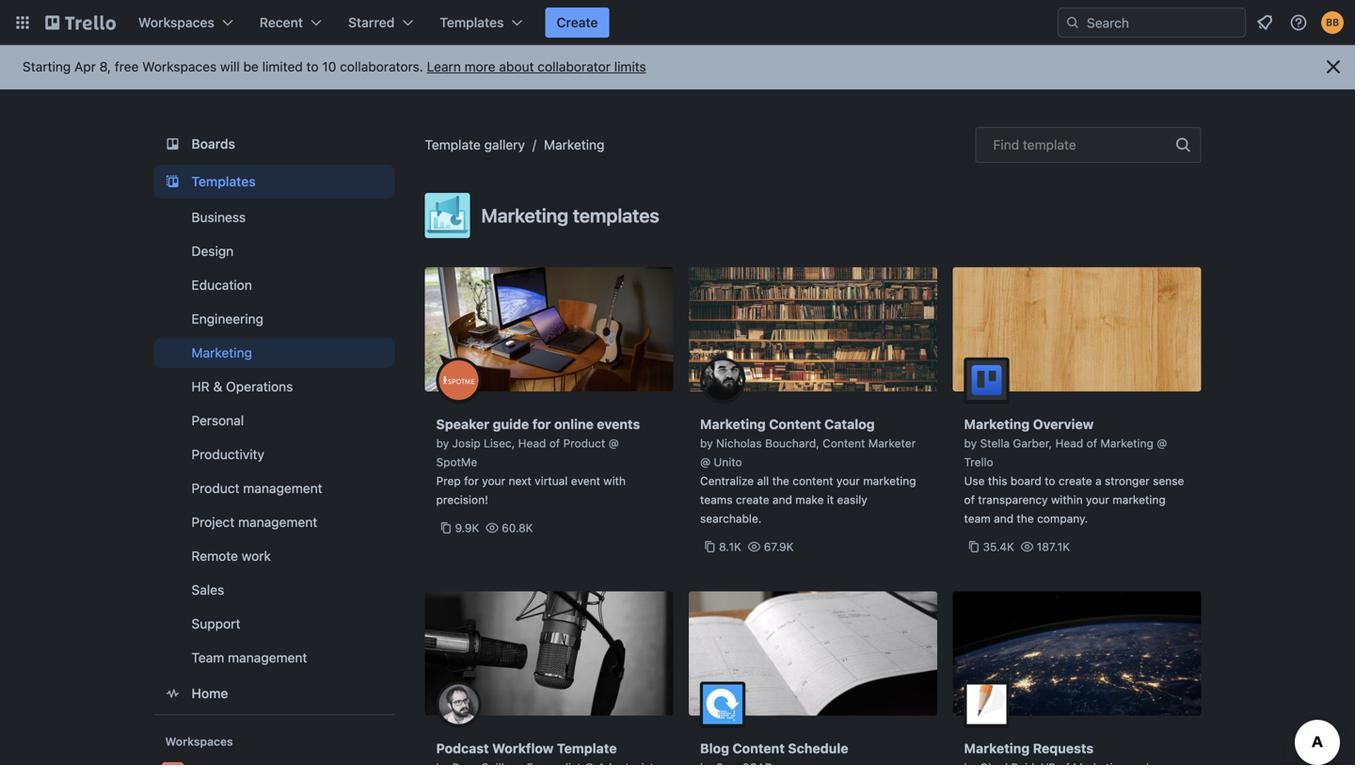 Task type: describe. For each thing, give the bounding box(es) containing it.
0 notifications image
[[1254, 11, 1276, 34]]

online
[[554, 416, 594, 432]]

requests
[[1033, 741, 1094, 756]]

marketing content catalog by nicholas bouchard, content marketer @ unito centralize all the content your marketing teams create and make it easily searchable.
[[700, 416, 916, 525]]

1 vertical spatial for
[[464, 474, 479, 487]]

within
[[1051, 493, 1083, 506]]

engineering
[[192, 311, 264, 327]]

board
[[1011, 474, 1042, 487]]

about
[[499, 59, 534, 74]]

team
[[192, 650, 224, 665]]

0 vertical spatial for
[[532, 416, 551, 432]]

management for product management
[[243, 480, 322, 496]]

nicholas bouchard, content marketer @ unito image
[[700, 358, 745, 403]]

limits
[[614, 59, 646, 74]]

1 vertical spatial templates
[[192, 174, 256, 189]]

0 horizontal spatial product
[[192, 480, 240, 496]]

stronger
[[1105, 474, 1150, 487]]

podcast workflow template link
[[425, 591, 673, 765]]

8,
[[99, 59, 111, 74]]

productivity
[[192, 447, 264, 462]]

recent
[[260, 15, 303, 30]]

your inside marketing content catalog by nicholas bouchard, content marketer @ unito centralize all the content your marketing teams create and make it easily searchable.
[[837, 474, 860, 487]]

remote
[[192, 548, 238, 564]]

trello
[[964, 456, 993, 469]]

home
[[192, 686, 228, 701]]

find template
[[993, 137, 1076, 152]]

catalog
[[825, 416, 875, 432]]

marketing up stronger
[[1101, 437, 1154, 450]]

workflow
[[492, 741, 554, 756]]

187.1k
[[1037, 540, 1070, 553]]

podcast workflow template
[[436, 741, 617, 756]]

head inside speaker guide for online events by josip lisec, head of product @ spotme prep for your next virtual event with precision!
[[518, 437, 546, 450]]

workspaces inside popup button
[[138, 15, 214, 30]]

and inside marketing overview by stella garber, head of marketing @ trello use this board to create a stronger sense of transparency within your marketing team and the company.
[[994, 512, 1014, 525]]

learn more about collaborator limits link
[[427, 59, 646, 74]]

recent button
[[248, 8, 333, 38]]

hr & operations
[[192, 379, 293, 394]]

templates button
[[428, 8, 534, 38]]

60.8k
[[502, 521, 533, 535]]

marketer
[[868, 437, 916, 450]]

marketing requests link
[[953, 591, 1201, 765]]

home image
[[161, 682, 184, 705]]

unito
[[714, 456, 742, 469]]

make
[[796, 493, 824, 506]]

9.9k
[[455, 521, 479, 535]]

event
[[571, 474, 600, 487]]

apr
[[74, 59, 96, 74]]

sense
[[1153, 474, 1184, 487]]

chad reid, vp of marketing and communications @ jotform image
[[964, 682, 1009, 727]]

2 vertical spatial workspaces
[[165, 735, 233, 748]]

marketing up stella
[[964, 416, 1030, 432]]

free
[[115, 59, 139, 74]]

1 vertical spatial content
[[823, 437, 865, 450]]

a
[[1095, 474, 1102, 487]]

virtual
[[535, 474, 568, 487]]

speaker
[[436, 416, 489, 432]]

company.
[[1037, 512, 1088, 525]]

support link
[[154, 609, 395, 639]]

collaborator
[[538, 59, 611, 74]]

home link
[[154, 677, 395, 711]]

bob builder (bobbuilder40) image
[[1321, 11, 1344, 34]]

the inside marketing content catalog by nicholas bouchard, content marketer @ unito centralize all the content your marketing teams create and make it easily searchable.
[[772, 474, 789, 487]]

sales link
[[154, 575, 395, 605]]

blog content schedule link
[[689, 591, 937, 765]]

remote work link
[[154, 541, 395, 571]]

support
[[192, 616, 240, 631]]

personal link
[[154, 406, 395, 436]]

create
[[557, 15, 598, 30]]

prep
[[436, 474, 461, 487]]

starred button
[[337, 8, 425, 38]]

starred
[[348, 15, 395, 30]]

more
[[465, 59, 496, 74]]

josip lisec, head of product @ spotme image
[[436, 358, 481, 403]]

product management
[[192, 480, 322, 496]]

open information menu image
[[1289, 13, 1308, 32]]

will
[[220, 59, 240, 74]]

templates link
[[154, 165, 395, 199]]

template gallery link
[[425, 137, 525, 152]]

centralize
[[700, 474, 754, 487]]

easily
[[837, 493, 868, 506]]

design
[[192, 243, 234, 259]]

0 horizontal spatial template
[[425, 137, 481, 152]]

create button
[[545, 8, 609, 38]]

team management
[[192, 650, 307, 665]]

with
[[604, 474, 626, 487]]

marketing overview by stella garber, head of marketing @ trello use this board to create a stronger sense of transparency within your marketing team and the company.
[[964, 416, 1184, 525]]

@ inside speaker guide for online events by josip lisec, head of product @ spotme prep for your next virtual event with precision!
[[608, 437, 619, 450]]

and inside marketing content catalog by nicholas bouchard, content marketer @ unito centralize all the content your marketing teams create and make it easily searchable.
[[773, 493, 792, 506]]

podcast
[[436, 741, 489, 756]]

management for project management
[[238, 514, 317, 530]]



Task type: locate. For each thing, give the bounding box(es) containing it.
&
[[213, 379, 222, 394]]

@ for catalog
[[700, 456, 711, 469]]

0 horizontal spatial to
[[306, 59, 319, 74]]

0 horizontal spatial the
[[772, 474, 789, 487]]

management inside 'link'
[[228, 650, 307, 665]]

1 vertical spatial the
[[1017, 512, 1034, 525]]

to right board
[[1045, 474, 1055, 487]]

search image
[[1065, 15, 1080, 30]]

of inside speaker guide for online events by josip lisec, head of product @ spotme prep for your next virtual event with precision!
[[549, 437, 560, 450]]

marketing link right gallery
[[544, 137, 605, 152]]

by left nicholas
[[700, 437, 713, 450]]

2 horizontal spatial of
[[1087, 437, 1097, 450]]

0 horizontal spatial @
[[608, 437, 619, 450]]

8.1k
[[719, 540, 742, 553]]

workspaces down workspaces popup button
[[142, 59, 217, 74]]

spotme
[[436, 456, 477, 469]]

0 vertical spatial product
[[563, 437, 605, 450]]

marketing up nicholas
[[700, 416, 766, 432]]

for right guide
[[532, 416, 551, 432]]

2 by from the left
[[700, 437, 713, 450]]

stella garber, head of marketing @ trello image
[[964, 358, 1009, 403]]

marketing up &
[[192, 345, 252, 360]]

boards
[[192, 136, 235, 152]]

marketing inside marketing overview by stella garber, head of marketing @ trello use this board to create a stronger sense of transparency within your marketing team and the company.
[[1113, 493, 1166, 506]]

create inside marketing content catalog by nicholas bouchard, content marketer @ unito centralize all the content your marketing teams create and make it easily searchable.
[[736, 493, 769, 506]]

workspaces button
[[127, 8, 245, 38]]

0 vertical spatial and
[[773, 493, 792, 506]]

marketing down stronger
[[1113, 493, 1166, 506]]

schedule
[[788, 741, 848, 756]]

0 vertical spatial marketing link
[[544, 137, 605, 152]]

template left gallery
[[425, 137, 481, 152]]

education
[[192, 277, 252, 293]]

speaker guide for online events by josip lisec, head of product @ spotme prep for your next virtual event with precision!
[[436, 416, 640, 506]]

content up bouchard,
[[769, 416, 821, 432]]

team
[[964, 512, 991, 525]]

1 vertical spatial and
[[994, 512, 1014, 525]]

and left make
[[773, 493, 792, 506]]

searchable.
[[700, 512, 762, 525]]

product management link
[[154, 473, 395, 503]]

hr & operations link
[[154, 372, 395, 402]]

team management link
[[154, 643, 395, 673]]

1 horizontal spatial marketing link
[[544, 137, 605, 152]]

this
[[988, 474, 1007, 487]]

events
[[597, 416, 640, 432]]

0 vertical spatial management
[[243, 480, 322, 496]]

1 horizontal spatial @
[[700, 456, 711, 469]]

Find template field
[[975, 127, 1201, 163]]

project management
[[192, 514, 317, 530]]

0 horizontal spatial by
[[436, 437, 449, 450]]

1 horizontal spatial for
[[532, 416, 551, 432]]

bouchard,
[[765, 437, 820, 450]]

templates up more
[[440, 15, 504, 30]]

1 vertical spatial marketing
[[1113, 493, 1166, 506]]

1 head from the left
[[518, 437, 546, 450]]

0 vertical spatial marketing
[[863, 474, 916, 487]]

1 vertical spatial product
[[192, 480, 240, 496]]

your
[[482, 474, 506, 487], [837, 474, 860, 487], [1086, 493, 1109, 506]]

back to home image
[[45, 8, 116, 38]]

management
[[243, 480, 322, 496], [238, 514, 317, 530], [228, 650, 307, 665]]

next
[[509, 474, 532, 487]]

the inside marketing overview by stella garber, head of marketing @ trello use this board to create a stronger sense of transparency within your marketing team and the company.
[[1017, 512, 1034, 525]]

1 vertical spatial template
[[557, 741, 617, 756]]

your inside speaker guide for online events by josip lisec, head of product @ spotme prep for your next virtual event with precision!
[[482, 474, 506, 487]]

content down catalog on the bottom right
[[823, 437, 865, 450]]

product inside speaker guide for online events by josip lisec, head of product @ spotme prep for your next virtual event with precision!
[[563, 437, 605, 450]]

marketing down gallery
[[481, 204, 569, 226]]

1 horizontal spatial your
[[837, 474, 860, 487]]

@ down events
[[608, 437, 619, 450]]

to
[[306, 59, 319, 74], [1045, 474, 1055, 487]]

@ inside marketing overview by stella garber, head of marketing @ trello use this board to create a stronger sense of transparency within your marketing team and the company.
[[1157, 437, 1167, 450]]

10
[[322, 59, 336, 74]]

gallery
[[484, 137, 525, 152]]

of down overview
[[1087, 437, 1097, 450]]

@ up sense
[[1157, 437, 1167, 450]]

0 vertical spatial template
[[425, 137, 481, 152]]

by
[[436, 437, 449, 450], [700, 437, 713, 450], [964, 437, 977, 450]]

your up easily in the right of the page
[[837, 474, 860, 487]]

and down the transparency
[[994, 512, 1014, 525]]

create down all
[[736, 493, 769, 506]]

precision!
[[436, 493, 488, 506]]

management down 'productivity' link
[[243, 480, 322, 496]]

management for team management
[[228, 650, 307, 665]]

@ inside marketing content catalog by nicholas bouchard, content marketer @ unito centralize all the content your marketing teams create and make it easily searchable.
[[700, 456, 711, 469]]

templates up the business
[[192, 174, 256, 189]]

35.4k
[[983, 540, 1014, 553]]

0 vertical spatial workspaces
[[138, 15, 214, 30]]

2 horizontal spatial your
[[1086, 493, 1109, 506]]

limited
[[262, 59, 303, 74]]

for up precision!
[[464, 474, 479, 487]]

your inside marketing overview by stella garber, head of marketing @ trello use this board to create a stronger sense of transparency within your marketing team and the company.
[[1086, 493, 1109, 506]]

Search field
[[1080, 8, 1245, 37]]

1 vertical spatial management
[[238, 514, 317, 530]]

content
[[793, 474, 833, 487]]

all
[[757, 474, 769, 487]]

engineering link
[[154, 304, 395, 334]]

by inside marketing overview by stella garber, head of marketing @ trello use this board to create a stronger sense of transparency within your marketing team and the company.
[[964, 437, 977, 450]]

find
[[993, 137, 1019, 152]]

product down online
[[563, 437, 605, 450]]

overview
[[1033, 416, 1094, 432]]

the right all
[[772, 474, 789, 487]]

product up project
[[192, 480, 240, 496]]

@
[[608, 437, 619, 450], [1157, 437, 1167, 450], [700, 456, 711, 469]]

2 horizontal spatial by
[[964, 437, 977, 450]]

templates
[[573, 204, 659, 226]]

1 horizontal spatial product
[[563, 437, 605, 450]]

marketing right gallery
[[544, 137, 605, 152]]

productivity link
[[154, 440, 395, 470]]

head
[[518, 437, 546, 450], [1055, 437, 1083, 450]]

starting apr 8, free workspaces will be limited to 10 collaborators. learn more about collaborator limits
[[23, 59, 646, 74]]

work
[[242, 548, 271, 564]]

template gallery
[[425, 137, 525, 152]]

marketing down marketer
[[863, 474, 916, 487]]

templates inside dropdown button
[[440, 15, 504, 30]]

0 horizontal spatial your
[[482, 474, 506, 487]]

by up trello
[[964, 437, 977, 450]]

@ for by
[[1157, 437, 1167, 450]]

0 horizontal spatial for
[[464, 474, 479, 487]]

1 horizontal spatial create
[[1059, 474, 1092, 487]]

marketing requests
[[964, 741, 1094, 756]]

product
[[563, 437, 605, 450], [192, 480, 240, 496]]

your left next
[[482, 474, 506, 487]]

1 horizontal spatial by
[[700, 437, 713, 450]]

marketing icon image
[[425, 193, 470, 238]]

1 horizontal spatial head
[[1055, 437, 1083, 450]]

marketing down chad reid, vp of marketing and communications @ jotform 'image'
[[964, 741, 1030, 756]]

primary element
[[0, 0, 1355, 45]]

2 horizontal spatial @
[[1157, 437, 1167, 450]]

0 horizontal spatial marketing
[[863, 474, 916, 487]]

of down use
[[964, 493, 975, 506]]

template board image
[[161, 170, 184, 193]]

create up within
[[1059, 474, 1092, 487]]

1 vertical spatial to
[[1045, 474, 1055, 487]]

0 horizontal spatial of
[[549, 437, 560, 450]]

1 vertical spatial create
[[736, 493, 769, 506]]

1 horizontal spatial templates
[[440, 15, 504, 30]]

board image
[[161, 133, 184, 155]]

content
[[769, 416, 821, 432], [823, 437, 865, 450], [733, 741, 785, 756]]

templates
[[440, 15, 504, 30], [192, 174, 256, 189]]

content for catalog
[[769, 416, 821, 432]]

stella
[[980, 437, 1010, 450]]

0 vertical spatial to
[[306, 59, 319, 74]]

remote work
[[192, 548, 271, 564]]

content right blog
[[733, 741, 785, 756]]

1 vertical spatial marketing link
[[154, 338, 395, 368]]

1 horizontal spatial of
[[964, 493, 975, 506]]

transparency
[[978, 493, 1048, 506]]

1 horizontal spatial to
[[1045, 474, 1055, 487]]

67.9k
[[764, 540, 794, 553]]

learn
[[427, 59, 461, 74]]

design link
[[154, 236, 395, 266]]

by up spotme
[[436, 437, 449, 450]]

to inside marketing overview by stella garber, head of marketing @ trello use this board to create a stronger sense of transparency within your marketing team and the company.
[[1045, 474, 1055, 487]]

2 head from the left
[[1055, 437, 1083, 450]]

0 vertical spatial create
[[1059, 474, 1092, 487]]

business link
[[154, 202, 395, 232]]

education link
[[154, 270, 395, 300]]

head down guide
[[518, 437, 546, 450]]

template
[[1023, 137, 1076, 152]]

hr
[[192, 379, 210, 394]]

1 horizontal spatial and
[[994, 512, 1014, 525]]

teams
[[700, 493, 733, 506]]

0 vertical spatial templates
[[440, 15, 504, 30]]

0 horizontal spatial head
[[518, 437, 546, 450]]

scan2cad image
[[700, 682, 745, 727]]

marketing inside marketing content catalog by nicholas bouchard, content marketer @ unito centralize all the content your marketing teams create and make it easily searchable.
[[700, 416, 766, 432]]

workspaces up free
[[138, 15, 214, 30]]

the
[[772, 474, 789, 487], [1017, 512, 1034, 525]]

0 vertical spatial the
[[772, 474, 789, 487]]

of down online
[[549, 437, 560, 450]]

marketing link down the engineering "link"
[[154, 338, 395, 368]]

marketing link
[[544, 137, 605, 152], [154, 338, 395, 368]]

0 horizontal spatial and
[[773, 493, 792, 506]]

boards link
[[154, 127, 395, 161]]

josip
[[452, 437, 481, 450]]

ryan spilken, evangelist @ adaptavist image
[[436, 682, 481, 727]]

1 vertical spatial workspaces
[[142, 59, 217, 74]]

content for schedule
[[733, 741, 785, 756]]

@ left "unito"
[[700, 456, 711, 469]]

workspaces
[[138, 15, 214, 30], [142, 59, 217, 74], [165, 735, 233, 748]]

0 horizontal spatial templates
[[192, 174, 256, 189]]

3 by from the left
[[964, 437, 977, 450]]

collaborators.
[[340, 59, 423, 74]]

project management link
[[154, 507, 395, 537]]

marketing templates
[[481, 204, 659, 226]]

1 by from the left
[[436, 437, 449, 450]]

by inside speaker guide for online events by josip lisec, head of product @ spotme prep for your next virtual event with precision!
[[436, 437, 449, 450]]

lisec,
[[484, 437, 515, 450]]

1 horizontal spatial marketing
[[1113, 493, 1166, 506]]

it
[[827, 493, 834, 506]]

2 vertical spatial management
[[228, 650, 307, 665]]

1 horizontal spatial template
[[557, 741, 617, 756]]

blog
[[700, 741, 729, 756]]

to left 10
[[306, 59, 319, 74]]

1 horizontal spatial the
[[1017, 512, 1034, 525]]

management down product management link
[[238, 514, 317, 530]]

management down support link at the bottom of the page
[[228, 650, 307, 665]]

0 horizontal spatial marketing link
[[154, 338, 395, 368]]

marketing inside marketing content catalog by nicholas bouchard, content marketer @ unito centralize all the content your marketing teams create and make it easily searchable.
[[863, 474, 916, 487]]

starting
[[23, 59, 71, 74]]

0 vertical spatial content
[[769, 416, 821, 432]]

your down "a"
[[1086, 493, 1109, 506]]

the down the transparency
[[1017, 512, 1034, 525]]

by inside marketing content catalog by nicholas bouchard, content marketer @ unito centralize all the content your marketing teams create and make it easily searchable.
[[700, 437, 713, 450]]

workspaces down home
[[165, 735, 233, 748]]

0 horizontal spatial create
[[736, 493, 769, 506]]

template right the workflow
[[557, 741, 617, 756]]

business
[[192, 209, 246, 225]]

head inside marketing overview by stella garber, head of marketing @ trello use this board to create a stronger sense of transparency within your marketing team and the company.
[[1055, 437, 1083, 450]]

head down overview
[[1055, 437, 1083, 450]]

create inside marketing overview by stella garber, head of marketing @ trello use this board to create a stronger sense of transparency within your marketing team and the company.
[[1059, 474, 1092, 487]]

use
[[964, 474, 985, 487]]

blog content schedule
[[700, 741, 848, 756]]

2 vertical spatial content
[[733, 741, 785, 756]]



Task type: vqa. For each thing, say whether or not it's contained in the screenshot.


